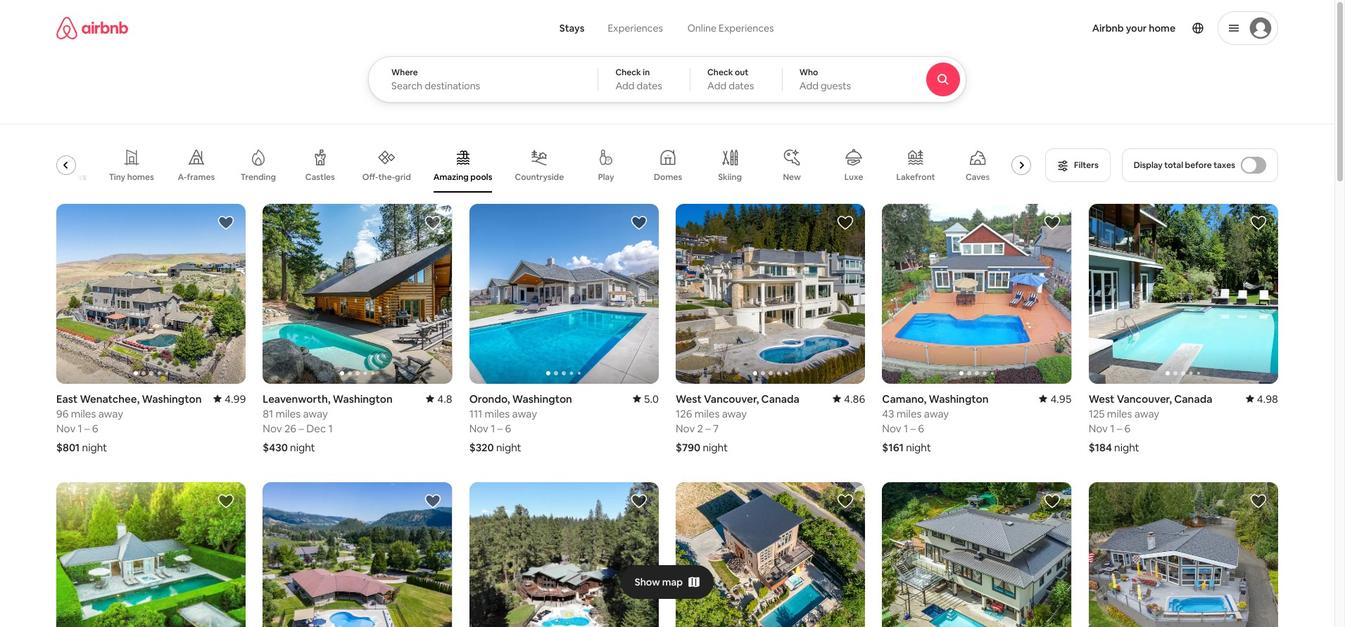 Task type: vqa. For each thing, say whether or not it's contained in the screenshot.
Add to wishlist: Manson, Washington icon
yes



Task type: describe. For each thing, give the bounding box(es) containing it.
dates for check out add dates
[[729, 80, 754, 92]]

west vancouver, canada 125 miles away nov 1 – 6 $184 night
[[1089, 393, 1213, 455]]

$161
[[882, 441, 904, 455]]

new
[[783, 172, 801, 183]]

profile element
[[808, 0, 1278, 56]]

the-
[[378, 172, 395, 183]]

luxe
[[845, 172, 863, 183]]

$790
[[676, 441, 701, 455]]

$184
[[1089, 441, 1112, 455]]

what can we help you find? tab list
[[548, 14, 675, 42]]

night for $184
[[1114, 441, 1140, 455]]

wenatchee,
[[80, 393, 140, 406]]

6 inside camano, washington 43 miles away nov 1 – 6 $161 night
[[918, 422, 924, 436]]

6 inside west vancouver, canada 125 miles away nov 1 – 6 $184 night
[[1125, 422, 1131, 436]]

orondo,
[[469, 393, 510, 406]]

night for $790
[[703, 441, 728, 455]]

– inside the orondo, washington 111 miles away nov 1 – 6 $320 night
[[498, 422, 503, 436]]

4.95 out of 5 average rating image
[[1039, 393, 1072, 406]]

night for $801
[[82, 441, 107, 455]]

vancouver, for 126 miles away
[[704, 393, 759, 406]]

experiences inside button
[[608, 22, 663, 34]]

26
[[284, 422, 296, 436]]

where
[[391, 67, 418, 78]]

who add guests
[[800, 67, 851, 92]]

night inside camano, washington 43 miles away nov 1 – 6 $161 night
[[906, 441, 931, 455]]

display total before taxes button
[[1122, 149, 1278, 182]]

home
[[1149, 22, 1176, 34]]

81
[[263, 408, 273, 421]]

miles inside the orondo, washington 111 miles away nov 1 – 6 $320 night
[[485, 408, 510, 421]]

filters
[[1074, 160, 1099, 171]]

6 inside the orondo, washington 111 miles away nov 1 – 6 $320 night
[[505, 422, 511, 436]]

online experiences
[[688, 22, 774, 34]]

miles inside west vancouver, canada 126 miles away nov 2 – 7 $790 night
[[695, 408, 720, 421]]

1 inside west vancouver, canada 125 miles away nov 1 – 6 $184 night
[[1110, 422, 1115, 436]]

126
[[676, 408, 692, 421]]

stays button
[[548, 14, 596, 42]]

96
[[56, 408, 69, 421]]

trending
[[241, 172, 276, 183]]

add to wishlist: west vancouver, canada image for 4.98
[[1250, 215, 1267, 232]]

off-the-grid
[[362, 172, 411, 183]]

online
[[688, 22, 717, 34]]

dates for check in add dates
[[637, 80, 662, 92]]

4.99
[[225, 393, 246, 406]]

dec
[[306, 422, 326, 436]]

miles inside west vancouver, canada 125 miles away nov 1 – 6 $184 night
[[1107, 408, 1132, 421]]

stays tab panel
[[368, 56, 1005, 103]]

group containing national parks
[[29, 138, 1037, 193]]

add to wishlist: leavenworth, washington image
[[424, 493, 441, 510]]

stays
[[560, 22, 585, 34]]

canada for west vancouver, canada 125 miles away nov 1 – 6 $184 night
[[1174, 393, 1213, 406]]

camano,
[[882, 393, 927, 406]]

5.0
[[644, 393, 659, 406]]

skiing
[[718, 172, 742, 183]]

countryside
[[515, 172, 564, 183]]

nov inside camano, washington 43 miles away nov 1 – 6 $161 night
[[882, 422, 902, 436]]

4.8 out of 5 average rating image
[[426, 393, 452, 406]]

Where field
[[391, 80, 575, 92]]

5.0 out of 5 average rating image
[[633, 393, 659, 406]]

washington for leavenworth, washington
[[333, 393, 393, 406]]

tiny
[[109, 172, 125, 183]]

– inside leavenworth, washington 81 miles away nov 26 – dec 1 $430 night
[[299, 422, 304, 436]]

6 inside east wenatchee, washington 96 miles away nov 1 – 6 $801 night
[[92, 422, 98, 436]]

castles
[[305, 172, 335, 183]]

map
[[662, 577, 683, 589]]

add to wishlist: orondo, washington image
[[631, 215, 648, 232]]

43
[[882, 408, 894, 421]]

pools
[[470, 172, 492, 183]]

guests
[[821, 80, 851, 92]]

national parks
[[29, 172, 86, 183]]

taxes
[[1214, 160, 1235, 171]]

add for check out add dates
[[708, 80, 727, 92]]

before
[[1185, 160, 1212, 171]]

1 horizontal spatial add to wishlist: west vancouver, canada image
[[1044, 493, 1061, 510]]

west for 126
[[676, 393, 702, 406]]

2
[[697, 422, 703, 436]]

4.95
[[1051, 393, 1072, 406]]

add to wishlist: camano, washington image
[[1044, 215, 1061, 232]]

nov inside west vancouver, canada 126 miles away nov 2 – 7 $790 night
[[676, 422, 695, 436]]

– inside west vancouver, canada 126 miles away nov 2 – 7 $790 night
[[706, 422, 711, 436]]

east wenatchee, washington 96 miles away nov 1 – 6 $801 night
[[56, 393, 202, 455]]

total
[[1165, 160, 1183, 171]]

airbnb
[[1092, 22, 1124, 34]]



Task type: locate. For each thing, give the bounding box(es) containing it.
6 miles from the left
[[1107, 408, 1132, 421]]

display
[[1134, 160, 1163, 171]]

check inside check out add dates
[[708, 67, 733, 78]]

1 up $184
[[1110, 422, 1115, 436]]

4.98
[[1257, 393, 1278, 406]]

miles right 125
[[1107, 408, 1132, 421]]

miles up 2
[[695, 408, 720, 421]]

1 up $320
[[491, 422, 495, 436]]

add to wishlist: west vancouver, canada image
[[837, 215, 854, 232], [1250, 215, 1267, 232], [1044, 493, 1061, 510]]

4 washington from the left
[[512, 393, 572, 406]]

west for 125
[[1089, 393, 1115, 406]]

frames
[[187, 172, 215, 183]]

2 miles from the left
[[276, 408, 301, 421]]

airbnb your home
[[1092, 22, 1176, 34]]

add down online experiences
[[708, 80, 727, 92]]

2 dates from the left
[[729, 80, 754, 92]]

$801
[[56, 441, 80, 455]]

nov inside east wenatchee, washington 96 miles away nov 1 – 6 $801 night
[[56, 422, 76, 436]]

2 west from the left
[[1089, 393, 1115, 406]]

dates down out on the right top of the page
[[729, 80, 754, 92]]

away down wenatchee,
[[98, 408, 123, 421]]

nov down 43
[[882, 422, 902, 436]]

1 horizontal spatial add
[[708, 80, 727, 92]]

washington for camano, washington
[[929, 393, 989, 406]]

1 dates from the left
[[637, 80, 662, 92]]

leavenworth,
[[263, 393, 331, 406]]

show map
[[635, 577, 683, 589]]

dates
[[637, 80, 662, 92], [729, 80, 754, 92]]

nov down 96
[[56, 422, 76, 436]]

0 horizontal spatial add to wishlist: west vancouver, canada image
[[837, 215, 854, 232]]

west inside west vancouver, canada 126 miles away nov 2 – 7 $790 night
[[676, 393, 702, 406]]

add down who
[[800, 80, 819, 92]]

4.86 out of 5 average rating image
[[833, 393, 865, 406]]

grid
[[395, 172, 411, 183]]

play
[[598, 172, 614, 183]]

1 right dec
[[328, 422, 333, 436]]

1 up $801
[[78, 422, 82, 436]]

washington
[[142, 393, 202, 406], [333, 393, 393, 406], [929, 393, 989, 406], [512, 393, 572, 406]]

add to wishlist: cle elum, washington image
[[631, 493, 648, 510]]

night down "7"
[[703, 441, 728, 455]]

–
[[85, 422, 90, 436], [299, 422, 304, 436], [706, 422, 711, 436], [911, 422, 916, 436], [498, 422, 503, 436], [1117, 422, 1122, 436]]

homes
[[127, 172, 154, 183]]

2 6 from the left
[[918, 422, 924, 436]]

night inside the orondo, washington 111 miles away nov 1 – 6 $320 night
[[496, 441, 521, 455]]

3 miles from the left
[[695, 408, 720, 421]]

2 night from the left
[[290, 441, 315, 455]]

nov down 111
[[469, 422, 489, 436]]

3 washington from the left
[[929, 393, 989, 406]]

1 washington from the left
[[142, 393, 202, 406]]

3 – from the left
[[706, 422, 711, 436]]

nov inside leavenworth, washington 81 miles away nov 26 – dec 1 $430 night
[[263, 422, 282, 436]]

camano, washington 43 miles away nov 1 – 6 $161 night
[[882, 393, 989, 455]]

away up dec
[[303, 408, 328, 421]]

night right $320
[[496, 441, 521, 455]]

tiny homes
[[109, 172, 154, 183]]

away inside camano, washington 43 miles away nov 1 – 6 $161 night
[[924, 408, 949, 421]]

national
[[29, 172, 63, 183]]

2 away from the left
[[303, 408, 328, 421]]

2 1 from the left
[[328, 422, 333, 436]]

2 add from the left
[[708, 80, 727, 92]]

your
[[1126, 22, 1147, 34]]

washington for orondo, washington
[[512, 393, 572, 406]]

5 1 from the left
[[1110, 422, 1115, 436]]

4 miles from the left
[[897, 408, 922, 421]]

check left out on the right top of the page
[[708, 67, 733, 78]]

night inside west vancouver, canada 126 miles away nov 2 – 7 $790 night
[[703, 441, 728, 455]]

west inside west vancouver, canada 125 miles away nov 1 – 6 $184 night
[[1089, 393, 1115, 406]]

1 inside camano, washington 43 miles away nov 1 – 6 $161 night
[[904, 422, 908, 436]]

3 away from the left
[[722, 408, 747, 421]]

caves
[[966, 172, 990, 183]]

add for check in add dates
[[616, 80, 635, 92]]

1 west from the left
[[676, 393, 702, 406]]

1 horizontal spatial experiences
[[719, 22, 774, 34]]

miles up 26
[[276, 408, 301, 421]]

2 canada from the left
[[1174, 393, 1213, 406]]

canada for west vancouver, canada 126 miles away nov 2 – 7 $790 night
[[761, 393, 800, 406]]

canada inside west vancouver, canada 126 miles away nov 2 – 7 $790 night
[[761, 393, 800, 406]]

1 canada from the left
[[761, 393, 800, 406]]

a-
[[178, 172, 187, 183]]

miles right 96
[[71, 408, 96, 421]]

1 nov from the left
[[56, 422, 76, 436]]

0 horizontal spatial west
[[676, 393, 702, 406]]

5 miles from the left
[[485, 408, 510, 421]]

2 nov from the left
[[263, 422, 282, 436]]

washington right "orondo,"
[[512, 393, 572, 406]]

6 nov from the left
[[1089, 422, 1108, 436]]

6 night from the left
[[1114, 441, 1140, 455]]

online experiences link
[[675, 14, 786, 42]]

away inside leavenworth, washington 81 miles away nov 26 – dec 1 $430 night
[[303, 408, 328, 421]]

5 nov from the left
[[469, 422, 489, 436]]

washington inside east wenatchee, washington 96 miles away nov 1 – 6 $801 night
[[142, 393, 202, 406]]

2 washington from the left
[[333, 393, 393, 406]]

5 – from the left
[[498, 422, 503, 436]]

canada left 4.98 out of 5 average rating image
[[1174, 393, 1213, 406]]

0 horizontal spatial add
[[616, 80, 635, 92]]

4 away from the left
[[924, 408, 949, 421]]

check for check in add dates
[[616, 67, 641, 78]]

1 vancouver, from the left
[[704, 393, 759, 406]]

7
[[713, 422, 719, 436]]

show map button
[[621, 566, 714, 600]]

miles inside leavenworth, washington 81 miles away nov 26 – dec 1 $430 night
[[276, 408, 301, 421]]

1 1 from the left
[[78, 422, 82, 436]]

miles down the camano,
[[897, 408, 922, 421]]

vancouver, inside west vancouver, canada 126 miles away nov 2 – 7 $790 night
[[704, 393, 759, 406]]

– inside camano, washington 43 miles away nov 1 – 6 $161 night
[[911, 422, 916, 436]]

canada left 4.86 out of 5 average rating image
[[761, 393, 800, 406]]

night inside east wenatchee, washington 96 miles away nov 1 – 6 $801 night
[[82, 441, 107, 455]]

6 – from the left
[[1117, 422, 1122, 436]]

check
[[616, 67, 641, 78], [708, 67, 733, 78]]

nov down 126
[[676, 422, 695, 436]]

– inside west vancouver, canada 125 miles away nov 1 – 6 $184 night
[[1117, 422, 1122, 436]]

3 add from the left
[[800, 80, 819, 92]]

away down the camano,
[[924, 408, 949, 421]]

6 away from the left
[[1135, 408, 1160, 421]]

away right 126
[[722, 408, 747, 421]]

check left "in"
[[616, 67, 641, 78]]

$320
[[469, 441, 494, 455]]

1 night from the left
[[82, 441, 107, 455]]

add inside the who add guests
[[800, 80, 819, 92]]

show
[[635, 577, 660, 589]]

2 experiences from the left
[[719, 22, 774, 34]]

1 6 from the left
[[92, 422, 98, 436]]

display total before taxes
[[1134, 160, 1235, 171]]

miles
[[71, 408, 96, 421], [276, 408, 301, 421], [695, 408, 720, 421], [897, 408, 922, 421], [485, 408, 510, 421], [1107, 408, 1132, 421]]

nov down 81
[[263, 422, 282, 436]]

0 horizontal spatial check
[[616, 67, 641, 78]]

canada
[[761, 393, 800, 406], [1174, 393, 1213, 406]]

4 – from the left
[[911, 422, 916, 436]]

orondo, washington 111 miles away nov 1 – 6 $320 night
[[469, 393, 572, 455]]

add
[[616, 80, 635, 92], [708, 80, 727, 92], [800, 80, 819, 92]]

experiences button
[[596, 14, 675, 42]]

1 horizontal spatial vancouver,
[[1117, 393, 1172, 406]]

group
[[29, 138, 1037, 193], [56, 204, 246, 384], [263, 204, 452, 384], [469, 204, 659, 384], [676, 204, 865, 384], [882, 204, 1072, 384], [1089, 204, 1278, 384], [56, 483, 246, 628], [263, 483, 452, 628], [469, 483, 659, 628], [676, 483, 865, 628], [882, 483, 1072, 628], [1089, 483, 1278, 628]]

night right $184
[[1114, 441, 1140, 455]]

nov inside the orondo, washington 111 miles away nov 1 – 6 $320 night
[[469, 422, 489, 436]]

4.98 out of 5 average rating image
[[1246, 393, 1278, 406]]

1 inside leavenworth, washington 81 miles away nov 26 – dec 1 $430 night
[[328, 422, 333, 436]]

miles down "orondo,"
[[485, 408, 510, 421]]

who
[[800, 67, 818, 78]]

0 horizontal spatial vancouver,
[[704, 393, 759, 406]]

airbnb your home link
[[1084, 13, 1184, 43]]

3 1 from the left
[[904, 422, 908, 436]]

add to wishlist: east wenatchee, washington image
[[218, 215, 235, 232]]

west vancouver, canada 126 miles away nov 2 – 7 $790 night
[[676, 393, 800, 455]]

add inside check out add dates
[[708, 80, 727, 92]]

west up 126
[[676, 393, 702, 406]]

6
[[92, 422, 98, 436], [918, 422, 924, 436], [505, 422, 511, 436], [1125, 422, 1131, 436]]

$430
[[263, 441, 288, 455]]

vancouver, for 125 miles away
[[1117, 393, 1172, 406]]

4 nov from the left
[[882, 422, 902, 436]]

miles inside east wenatchee, washington 96 miles away nov 1 – 6 $801 night
[[71, 408, 96, 421]]

parks
[[64, 172, 86, 183]]

check for check out add dates
[[708, 67, 733, 78]]

washington inside the orondo, washington 111 miles away nov 1 – 6 $320 night
[[512, 393, 572, 406]]

dates down "in"
[[637, 80, 662, 92]]

2 horizontal spatial add to wishlist: west vancouver, canada image
[[1250, 215, 1267, 232]]

away right 125
[[1135, 408, 1160, 421]]

None search field
[[368, 0, 1005, 103]]

0 horizontal spatial dates
[[637, 80, 662, 92]]

add to wishlist: west vancouver, canada image for 4.86
[[837, 215, 854, 232]]

1 – from the left
[[85, 422, 90, 436]]

check inside check in add dates
[[616, 67, 641, 78]]

2 check from the left
[[708, 67, 733, 78]]

4.86
[[844, 393, 865, 406]]

add to wishlist: leavenworth, washington image
[[424, 215, 441, 232]]

4.8
[[437, 393, 452, 406]]

1 check from the left
[[616, 67, 641, 78]]

night down 26
[[290, 441, 315, 455]]

washington inside leavenworth, washington 81 miles away nov 26 – dec 1 $430 night
[[333, 393, 393, 406]]

3 night from the left
[[703, 441, 728, 455]]

111
[[469, 408, 482, 421]]

dates inside check out add dates
[[729, 80, 754, 92]]

1 horizontal spatial west
[[1089, 393, 1115, 406]]

away inside east wenatchee, washington 96 miles away nov 1 – 6 $801 night
[[98, 408, 123, 421]]

away inside west vancouver, canada 125 miles away nov 1 – 6 $184 night
[[1135, 408, 1160, 421]]

filters button
[[1045, 149, 1111, 182]]

lakefront
[[897, 172, 935, 183]]

away right 111
[[512, 408, 537, 421]]

1 experiences from the left
[[608, 22, 663, 34]]

add inside check in add dates
[[616, 80, 635, 92]]

domes
[[654, 172, 682, 183]]

east
[[56, 393, 78, 406]]

a-frames
[[178, 172, 215, 183]]

2 – from the left
[[299, 422, 304, 436]]

washington inside camano, washington 43 miles away nov 1 – 6 $161 night
[[929, 393, 989, 406]]

vancouver,
[[704, 393, 759, 406], [1117, 393, 1172, 406]]

1 horizontal spatial check
[[708, 67, 733, 78]]

1 horizontal spatial canada
[[1174, 393, 1213, 406]]

2 vancouver, from the left
[[1117, 393, 1172, 406]]

add to wishlist: shelton, washington image
[[1250, 493, 1267, 510]]

0 horizontal spatial experiences
[[608, 22, 663, 34]]

0 horizontal spatial canada
[[761, 393, 800, 406]]

off-
[[362, 172, 378, 183]]

night for $430
[[290, 441, 315, 455]]

1 away from the left
[[98, 408, 123, 421]]

dates inside check in add dates
[[637, 80, 662, 92]]

4 1 from the left
[[491, 422, 495, 436]]

4 night from the left
[[906, 441, 931, 455]]

away
[[98, 408, 123, 421], [303, 408, 328, 421], [722, 408, 747, 421], [924, 408, 949, 421], [512, 408, 537, 421], [1135, 408, 1160, 421]]

add down the experiences button
[[616, 80, 635, 92]]

3 6 from the left
[[505, 422, 511, 436]]

4.99 out of 5 average rating image
[[213, 393, 246, 406]]

nov
[[56, 422, 76, 436], [263, 422, 282, 436], [676, 422, 695, 436], [882, 422, 902, 436], [469, 422, 489, 436], [1089, 422, 1108, 436]]

out
[[735, 67, 749, 78]]

night inside west vancouver, canada 125 miles away nov 1 – 6 $184 night
[[1114, 441, 1140, 455]]

check out add dates
[[708, 67, 754, 92]]

amazing
[[433, 172, 469, 183]]

2 horizontal spatial add
[[800, 80, 819, 92]]

night right $161
[[906, 441, 931, 455]]

3 nov from the left
[[676, 422, 695, 436]]

away inside the orondo, washington 111 miles away nov 1 – 6 $320 night
[[512, 408, 537, 421]]

leavenworth, washington 81 miles away nov 26 – dec 1 $430 night
[[263, 393, 393, 455]]

1 up $161
[[904, 422, 908, 436]]

night inside leavenworth, washington 81 miles away nov 26 – dec 1 $430 night
[[290, 441, 315, 455]]

night
[[82, 441, 107, 455], [290, 441, 315, 455], [703, 441, 728, 455], [906, 441, 931, 455], [496, 441, 521, 455], [1114, 441, 1140, 455]]

1 add from the left
[[616, 80, 635, 92]]

away inside west vancouver, canada 126 miles away nov 2 – 7 $790 night
[[722, 408, 747, 421]]

1 inside the orondo, washington 111 miles away nov 1 – 6 $320 night
[[491, 422, 495, 436]]

125
[[1089, 408, 1105, 421]]

1 miles from the left
[[71, 408, 96, 421]]

1
[[78, 422, 82, 436], [328, 422, 333, 436], [904, 422, 908, 436], [491, 422, 495, 436], [1110, 422, 1115, 436]]

amazing pools
[[433, 172, 492, 183]]

nov down 125
[[1089, 422, 1108, 436]]

in
[[643, 67, 650, 78]]

experiences up "in"
[[608, 22, 663, 34]]

vancouver, inside west vancouver, canada 125 miles away nov 1 – 6 $184 night
[[1117, 393, 1172, 406]]

experiences
[[608, 22, 663, 34], [719, 22, 774, 34]]

check in add dates
[[616, 67, 662, 92]]

night right $801
[[82, 441, 107, 455]]

washington left 4.99 out of 5 average rating icon
[[142, 393, 202, 406]]

5 night from the left
[[496, 441, 521, 455]]

add to wishlist: lopez island, washington image
[[218, 493, 235, 510]]

4 6 from the left
[[1125, 422, 1131, 436]]

canada inside west vancouver, canada 125 miles away nov 1 – 6 $184 night
[[1174, 393, 1213, 406]]

– inside east wenatchee, washington 96 miles away nov 1 – 6 $801 night
[[85, 422, 90, 436]]

washington right the camano,
[[929, 393, 989, 406]]

washington right the leavenworth,
[[333, 393, 393, 406]]

5 away from the left
[[512, 408, 537, 421]]

1 horizontal spatial dates
[[729, 80, 754, 92]]

nov inside west vancouver, canada 125 miles away nov 1 – 6 $184 night
[[1089, 422, 1108, 436]]

miles inside camano, washington 43 miles away nov 1 – 6 $161 night
[[897, 408, 922, 421]]

experiences right online
[[719, 22, 774, 34]]

add to wishlist: manson, washington image
[[837, 493, 854, 510]]

none search field containing stays
[[368, 0, 1005, 103]]

west up 125
[[1089, 393, 1115, 406]]

1 inside east wenatchee, washington 96 miles away nov 1 – 6 $801 night
[[78, 422, 82, 436]]



